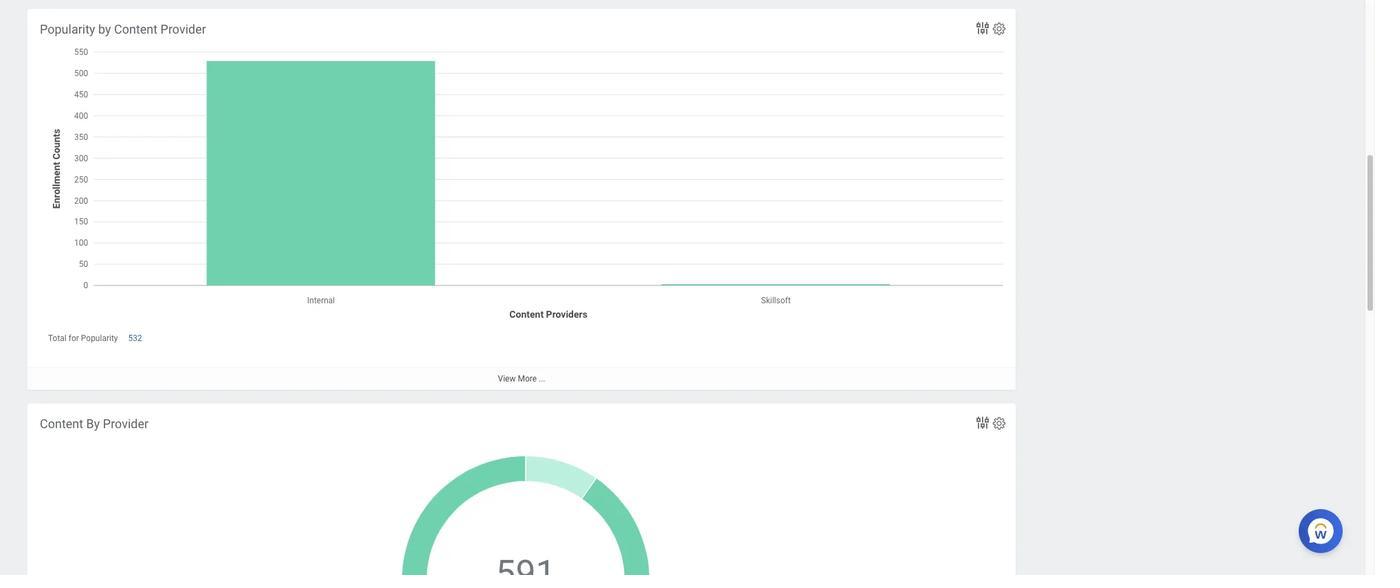 Task type: vqa. For each thing, say whether or not it's contained in the screenshot.
... on the bottom of the page
yes



Task type: locate. For each thing, give the bounding box(es) containing it.
content
[[114, 22, 157, 36], [40, 417, 83, 432]]

0 vertical spatial content
[[114, 22, 157, 36]]

configure and view chart data image left configure popularity by content provider image
[[974, 20, 991, 36]]

0 vertical spatial configure and view chart data image
[[974, 20, 991, 36]]

content right by at the top left of the page
[[114, 22, 157, 36]]

configure and view chart data image left configure content by provider image
[[974, 415, 991, 432]]

1 horizontal spatial content
[[114, 22, 157, 36]]

532 button
[[128, 333, 144, 344]]

1 horizontal spatial provider
[[161, 22, 206, 36]]

popularity right for
[[81, 334, 118, 344]]

532
[[128, 334, 142, 344]]

configure and view chart data image inside popularity by content provider element
[[974, 20, 991, 36]]

by
[[86, 417, 100, 432]]

configure popularity by content provider image
[[992, 21, 1007, 36]]

0 vertical spatial provider
[[161, 22, 206, 36]]

2 configure and view chart data image from the top
[[974, 415, 991, 432]]

configure and view chart data image inside the content by provider element
[[974, 415, 991, 432]]

configure and view chart data image
[[974, 20, 991, 36], [974, 415, 991, 432]]

view more ...
[[498, 375, 545, 384]]

content left by on the left bottom of page
[[40, 417, 83, 432]]

provider
[[161, 22, 206, 36], [103, 417, 148, 432]]

1 vertical spatial configure and view chart data image
[[974, 415, 991, 432]]

view more ... link
[[27, 368, 1016, 391]]

1 vertical spatial content
[[40, 417, 83, 432]]

popularity left by at the top left of the page
[[40, 22, 95, 36]]

popularity
[[40, 22, 95, 36], [81, 334, 118, 344]]

popularity by content provider element
[[27, 9, 1016, 391]]

1 vertical spatial provider
[[103, 417, 148, 432]]

1 configure and view chart data image from the top
[[974, 20, 991, 36]]



Task type: describe. For each thing, give the bounding box(es) containing it.
more
[[518, 375, 537, 384]]

configure and view chart data image for content by provider
[[974, 415, 991, 432]]

content by provider
[[40, 417, 148, 432]]

popularity by content provider
[[40, 22, 206, 36]]

1 vertical spatial popularity
[[81, 334, 118, 344]]

0 horizontal spatial content
[[40, 417, 83, 432]]

...
[[539, 375, 545, 384]]

configure and view chart data image for popularity by content provider
[[974, 20, 991, 36]]

content by provider element
[[27, 404, 1016, 576]]

total for popularity
[[48, 334, 118, 344]]

configure content by provider image
[[992, 416, 1007, 432]]

0 horizontal spatial provider
[[103, 417, 148, 432]]

by
[[98, 22, 111, 36]]

for
[[69, 334, 79, 344]]

total
[[48, 334, 67, 344]]

view
[[498, 375, 516, 384]]

0 vertical spatial popularity
[[40, 22, 95, 36]]



